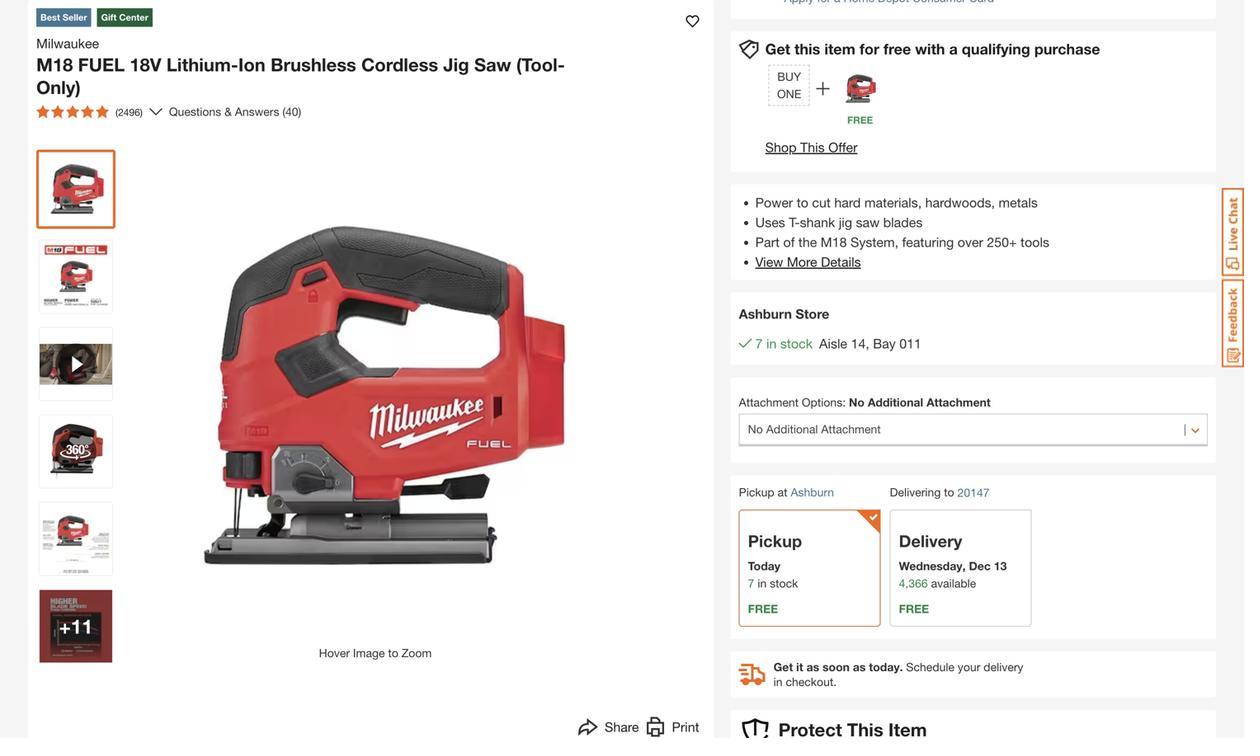 Task type: vqa. For each thing, say whether or not it's contained in the screenshot.
leftmost M18
yes



Task type: describe. For each thing, give the bounding box(es) containing it.
free
[[884, 40, 911, 58]]

power
[[756, 195, 793, 210]]

7 inside pickup today 7 in stock
[[748, 577, 755, 590]]

milwaukee m18 fuel 18v lithium-ion brushless cordless jig saw (tool- only)
[[36, 35, 565, 98]]

lithium-
[[166, 54, 238, 76]]

ion
[[238, 54, 266, 76]]

gift center
[[101, 12, 148, 23]]

options
[[802, 396, 843, 409]]

print
[[672, 720, 700, 735]]

free for delivery
[[899, 602, 929, 616]]

+
[[59, 615, 71, 638]]

power to cut hard materials, hardwoods, metals uses t-shank jig saw blades part of the m18 system, featuring over 250+ tools view more details
[[756, 195, 1050, 270]]

center
[[119, 12, 148, 23]]

in for pickup
[[758, 577, 767, 590]]

(2496) link
[[30, 99, 163, 125]]

1 horizontal spatial free
[[848, 114, 873, 126]]

available
[[931, 577, 977, 590]]

hover image to zoom button
[[128, 150, 623, 662]]

aisle 14, bay 011
[[820, 336, 922, 351]]

a
[[950, 40, 958, 58]]

blades
[[884, 214, 923, 230]]

0 vertical spatial no
[[849, 396, 865, 409]]

share button
[[579, 718, 639, 739]]

only)
[[36, 76, 81, 98]]

2 horizontal spatial attachment
[[927, 396, 991, 409]]

4,366
[[899, 577, 928, 590]]

0 vertical spatial additional
[[868, 396, 924, 409]]

view more details link
[[756, 254, 861, 270]]

with
[[915, 40, 945, 58]]

share
[[605, 720, 639, 735]]

14,
[[851, 336, 870, 351]]

5 stars image
[[36, 105, 109, 118]]

pickup for pickup today 7 in stock
[[748, 531, 802, 551]]

schedule
[[907, 660, 955, 674]]

milwaukee
[[36, 35, 99, 51]]

today
[[748, 559, 781, 573]]

shop this offer
[[766, 139, 858, 155]]

pickup at ashburn
[[739, 486, 834, 499]]

system,
[[851, 234, 899, 250]]

tools
[[1021, 234, 1050, 250]]

one
[[777, 87, 802, 101]]

promotion image image
[[840, 68, 881, 109]]

this
[[795, 40, 821, 58]]

6253956842001 image
[[40, 328, 112, 401]]

to inside button
[[388, 647, 399, 660]]

no inside button
[[748, 422, 763, 436]]

cut
[[812, 195, 831, 210]]

of
[[784, 234, 795, 250]]

m18 inside power to cut hard materials, hardwoods, metals uses t-shank jig saw blades part of the m18 system, featuring over 250+ tools view more details
[[821, 234, 847, 250]]

qualifying
[[962, 40, 1031, 58]]

t-
[[789, 214, 800, 230]]

no additional attachment button
[[739, 414, 1208, 447]]

m18 inside milwaukee m18 fuel 18v lithium-ion brushless cordless jig saw (tool- only)
[[36, 54, 73, 76]]

1 vertical spatial ashburn
[[791, 486, 834, 499]]

fuel
[[78, 54, 125, 76]]

13
[[994, 559, 1007, 573]]

no additional attachment
[[748, 422, 881, 436]]

18v
[[130, 54, 161, 76]]

saw
[[474, 54, 511, 76]]

answers
[[235, 105, 279, 118]]

cordless
[[361, 54, 438, 76]]

for
[[860, 40, 880, 58]]

dec
[[969, 559, 991, 573]]

delivering to 20147
[[890, 486, 990, 500]]

buy
[[778, 70, 801, 83]]

wednesday,
[[899, 559, 966, 573]]

(2496)
[[116, 106, 143, 118]]

20147 link
[[958, 484, 990, 502]]

it
[[797, 660, 804, 674]]

get it as soon as today.
[[774, 660, 903, 674]]

best seller
[[40, 12, 87, 23]]

0 horizontal spatial attachment
[[739, 396, 799, 409]]

get this item for free with a qualifying purchase
[[766, 40, 1101, 58]]

milwaukee jigsaws 2737 20 1d.3 image
[[40, 590, 112, 663]]

shop
[[766, 139, 797, 155]]

ashburn button
[[791, 486, 834, 499]]

to for 20147
[[944, 486, 955, 499]]

offer
[[829, 139, 858, 155]]

get for get it as soon as today.
[[774, 660, 793, 674]]



Task type: locate. For each thing, give the bounding box(es) containing it.
milwaukee jigsaws 2737 20 a0.2 image
[[40, 503, 112, 576]]

0 vertical spatial to
[[797, 195, 809, 210]]

over
[[958, 234, 984, 250]]

to for cut
[[797, 195, 809, 210]]

additional inside button
[[766, 422, 818, 436]]

as right it
[[807, 660, 820, 674]]

1 vertical spatial additional
[[766, 422, 818, 436]]

11
[[71, 615, 93, 638]]

ashburn
[[739, 306, 792, 322], [791, 486, 834, 499]]

get
[[766, 40, 791, 58], [774, 660, 793, 674]]

20147
[[958, 486, 990, 500]]

250+
[[987, 234, 1017, 250]]

pickup for pickup at ashburn
[[739, 486, 775, 499]]

zoom
[[402, 647, 432, 660]]

0 horizontal spatial no
[[748, 422, 763, 436]]

hard
[[835, 195, 861, 210]]

1 vertical spatial to
[[944, 486, 955, 499]]

today.
[[869, 660, 903, 674]]

purchase
[[1035, 40, 1101, 58]]

view
[[756, 254, 784, 270]]

1 vertical spatial 7
[[748, 577, 755, 590]]

free down today
[[748, 602, 778, 616]]

pickup today 7 in stock
[[748, 531, 802, 590]]

(tool-
[[516, 54, 565, 76]]

stock inside pickup today 7 in stock
[[770, 577, 798, 590]]

1 vertical spatial no
[[748, 422, 763, 436]]

delivery
[[899, 531, 963, 551]]

1 horizontal spatial m18
[[821, 234, 847, 250]]

1 vertical spatial stock
[[770, 577, 798, 590]]

ashburn store
[[739, 306, 830, 322]]

1 horizontal spatial as
[[853, 660, 866, 674]]

in inside pickup today 7 in stock
[[758, 577, 767, 590]]

no right :
[[849, 396, 865, 409]]

additional down 'options' on the bottom right
[[766, 422, 818, 436]]

1 vertical spatial m18
[[821, 234, 847, 250]]

jig
[[443, 54, 469, 76]]

to inside delivering to 20147
[[944, 486, 955, 499]]

feedback link image
[[1222, 279, 1245, 368]]

as right soon
[[853, 660, 866, 674]]

attachment up no additional attachment
[[739, 396, 799, 409]]

attachment down :
[[821, 422, 881, 436]]

pickup left at on the right of page
[[739, 486, 775, 499]]

aisle
[[820, 336, 848, 351]]

store
[[796, 306, 830, 322]]

brushless
[[271, 54, 356, 76]]

attachment up no additional attachment button
[[927, 396, 991, 409]]

0 horizontal spatial to
[[388, 647, 399, 660]]

0 vertical spatial pickup
[[739, 486, 775, 499]]

pickup up today
[[748, 531, 802, 551]]

in down ashburn store in the top right of the page
[[767, 336, 777, 351]]

2 vertical spatial in
[[774, 675, 783, 689]]

to inside power to cut hard materials, hardwoods, metals uses t-shank jig saw blades part of the m18 system, featuring over 250+ tools view more details
[[797, 195, 809, 210]]

+ 11
[[59, 615, 93, 638]]

image
[[353, 647, 385, 660]]

uses
[[756, 214, 786, 230]]

attachment options : no additional attachment
[[739, 396, 991, 409]]

1 vertical spatial in
[[758, 577, 767, 590]]

free down 4,366
[[899, 602, 929, 616]]

0 horizontal spatial m18
[[36, 54, 73, 76]]

ashburn up "7 in stock"
[[739, 306, 792, 322]]

print button
[[646, 718, 700, 739]]

attachment inside button
[[821, 422, 881, 436]]

live chat image
[[1222, 188, 1245, 276]]

delivery
[[984, 660, 1024, 674]]

checkout.
[[786, 675, 837, 689]]

stock down today
[[770, 577, 798, 590]]

milwaukee jigsaws 2737 20 64.0 image
[[40, 153, 112, 226]]

best
[[40, 12, 60, 23]]

free
[[848, 114, 873, 126], [748, 602, 778, 616], [899, 602, 929, 616]]

2 horizontal spatial to
[[944, 486, 955, 499]]

1 horizontal spatial to
[[797, 195, 809, 210]]

0 horizontal spatial 7
[[748, 577, 755, 590]]

metals
[[999, 195, 1038, 210]]

additional
[[868, 396, 924, 409], [766, 422, 818, 436]]

hardwoods,
[[926, 195, 995, 210]]

2 horizontal spatial free
[[899, 602, 929, 616]]

:
[[843, 396, 846, 409]]

soon
[[823, 660, 850, 674]]

1 horizontal spatial 7
[[756, 336, 763, 351]]

&
[[225, 105, 232, 118]]

schedule your delivery in checkout.
[[774, 660, 1024, 689]]

ashburn right at on the right of page
[[791, 486, 834, 499]]

m18 up details at the right of page
[[821, 234, 847, 250]]

questions & answers (40)
[[169, 105, 301, 118]]

additional right :
[[868, 396, 924, 409]]

1 horizontal spatial additional
[[868, 396, 924, 409]]

0 horizontal spatial free
[[748, 602, 778, 616]]

hover image to zoom
[[319, 647, 432, 660]]

0 vertical spatial stock
[[781, 336, 813, 351]]

more
[[787, 254, 818, 270]]

jig
[[839, 214, 853, 230]]

2 vertical spatial to
[[388, 647, 399, 660]]

shank
[[800, 214, 835, 230]]

(2496) button
[[30, 99, 149, 125]]

bay
[[873, 336, 896, 351]]

0 vertical spatial 7
[[756, 336, 763, 351]]

gift
[[101, 12, 117, 23]]

(40)
[[283, 105, 301, 118]]

free for pickup
[[748, 602, 778, 616]]

1 vertical spatial get
[[774, 660, 793, 674]]

milwaukee jigsaws 2737 20 40.1 image
[[40, 241, 112, 313]]

m18 up only)
[[36, 54, 73, 76]]

item
[[825, 40, 856, 58]]

1 as from the left
[[807, 660, 820, 674]]

at
[[778, 486, 788, 499]]

seller
[[63, 12, 87, 23]]

in left checkout.
[[774, 675, 783, 689]]

to
[[797, 195, 809, 210], [944, 486, 955, 499], [388, 647, 399, 660]]

1 horizontal spatial no
[[849, 396, 865, 409]]

featuring
[[902, 234, 954, 250]]

in
[[767, 336, 777, 351], [758, 577, 767, 590], [774, 675, 783, 689]]

011
[[900, 336, 922, 351]]

no
[[849, 396, 865, 409], [748, 422, 763, 436]]

free down promotion image
[[848, 114, 873, 126]]

in inside schedule your delivery in checkout.
[[774, 675, 783, 689]]

to left zoom
[[388, 647, 399, 660]]

details
[[821, 254, 861, 270]]

305658170_s02 image
[[40, 416, 112, 488]]

2 as from the left
[[853, 660, 866, 674]]

7 down today
[[748, 577, 755, 590]]

0 horizontal spatial additional
[[766, 422, 818, 436]]

no up pickup at ashburn
[[748, 422, 763, 436]]

1 horizontal spatial attachment
[[821, 422, 881, 436]]

get left "this"
[[766, 40, 791, 58]]

1 vertical spatial pickup
[[748, 531, 802, 551]]

0 vertical spatial m18
[[36, 54, 73, 76]]

0 horizontal spatial as
[[807, 660, 820, 674]]

stock down ashburn store in the top right of the page
[[781, 336, 813, 351]]

in for schedule
[[774, 675, 783, 689]]

0 vertical spatial in
[[767, 336, 777, 351]]

7
[[756, 336, 763, 351], [748, 577, 755, 590]]

get left it
[[774, 660, 793, 674]]

0 vertical spatial ashburn
[[739, 306, 792, 322]]

in down today
[[758, 577, 767, 590]]

to left '20147'
[[944, 486, 955, 499]]

this
[[801, 139, 825, 155]]

to left cut
[[797, 195, 809, 210]]

0 vertical spatial get
[[766, 40, 791, 58]]

hover
[[319, 647, 350, 660]]

7 in stock
[[756, 336, 813, 351]]

your
[[958, 660, 981, 674]]

saw
[[856, 214, 880, 230]]

7 down ashburn store in the top right of the page
[[756, 336, 763, 351]]

get for get this item for free with a qualifying purchase
[[766, 40, 791, 58]]

delivery wednesday, dec 13 4,366 available
[[899, 531, 1007, 590]]

materials,
[[865, 195, 922, 210]]

part
[[756, 234, 780, 250]]



